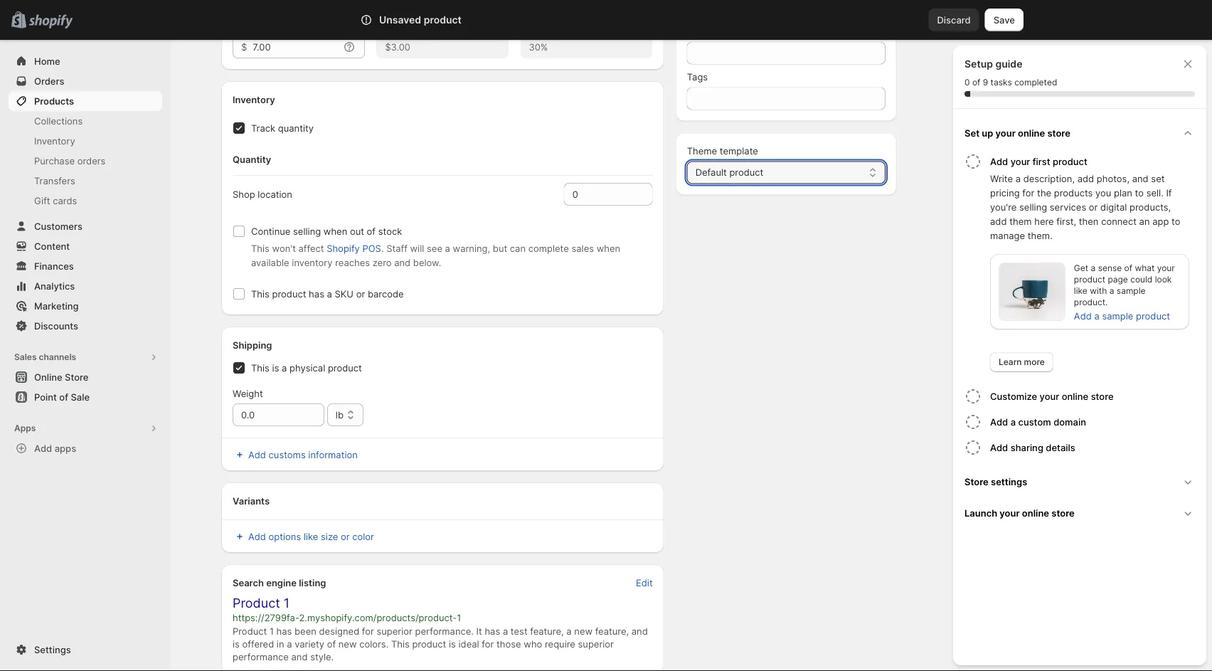 Task type: vqa. For each thing, say whether or not it's contained in the screenshot.
Princess shoppoasdf.myshopify.com's Princess
no



Task type: describe. For each thing, give the bounding box(es) containing it.
finances link
[[9, 256, 162, 276]]

analytics link
[[9, 276, 162, 296]]

your for add your first product
[[1011, 156, 1031, 167]]

2 product from the top
[[233, 626, 267, 637]]

a inside button
[[1011, 416, 1016, 427]]

a inside write a description, add photos, and set pricing for the products you plan to sell. if you're selling services or digital products, add them here first, then connect an app to manage them.
[[1016, 173, 1021, 184]]

them.
[[1028, 230, 1053, 241]]

0 horizontal spatial for
[[362, 626, 374, 637]]

.
[[381, 243, 384, 254]]

who
[[524, 639, 542, 650]]

this inside "product 1 https://2799fa-2.myshopify.com/products/product-1 product 1 has been designed for superior performance. it has a test feature, a new feature, and is offered in a variety of new colors. this product is ideal for those who require superior performance and style."
[[391, 639, 410, 650]]

warning,
[[453, 243, 490, 254]]

marketing link
[[9, 296, 162, 316]]

quantity
[[233, 154, 271, 165]]

1 horizontal spatial new
[[575, 626, 593, 637]]

home link
[[9, 51, 162, 71]]

edit
[[636, 577, 653, 589]]

theme template
[[687, 146, 759, 157]]

store for customize your online store
[[1091, 391, 1114, 402]]

lb
[[336, 410, 344, 421]]

add apps
[[34, 443, 76, 454]]

guide
[[996, 58, 1023, 70]]

set
[[1152, 173, 1165, 184]]

colors.
[[359, 639, 389, 650]]

1 vertical spatial or
[[356, 289, 365, 300]]

and inside write a description, add photos, and set pricing for the products you plan to sell. if you're selling services or digital products, add them here first, then connect an app to manage them.
[[1133, 173, 1149, 184]]

if
[[1167, 187, 1172, 198]]

save
[[994, 14, 1016, 25]]

template
[[720, 146, 759, 157]]

search engine listing
[[233, 577, 326, 589]]

your inside the get a sense of what your product page could look like with a sample product. add a sample product
[[1158, 263, 1175, 273]]

zero
[[373, 257, 392, 268]]

like inside button
[[304, 531, 318, 542]]

home
[[34, 56, 60, 67]]

sales channels button
[[9, 347, 162, 367]]

shop
[[233, 189, 255, 200]]

settings
[[991, 476, 1028, 487]]

0 vertical spatial superior
[[377, 626, 413, 637]]

Margin text field
[[521, 36, 653, 59]]

analytics
[[34, 280, 75, 291]]

store settings
[[965, 476, 1028, 487]]

location
[[258, 189, 292, 200]]

default
[[696, 167, 727, 178]]

and inside . staff will see a warning, but can complete sales when available inventory reaches zero and below.
[[394, 257, 411, 268]]

when inside . staff will see a warning, but can complete sales when available inventory reaches zero and below.
[[597, 243, 621, 254]]

9
[[983, 77, 989, 88]]

mark add your first product as done image
[[965, 153, 982, 170]]

performance.
[[415, 626, 474, 637]]

add for like
[[248, 531, 266, 542]]

variety
[[295, 639, 325, 650]]

options
[[269, 531, 301, 542]]

sales
[[572, 243, 594, 254]]

test
[[511, 626, 528, 637]]

online inside "button"
[[1018, 127, 1046, 138]]

search for search engine listing
[[233, 577, 264, 589]]

digital
[[1101, 201, 1128, 212]]

been
[[295, 626, 317, 637]]

set
[[965, 127, 980, 138]]

reaches
[[335, 257, 370, 268]]

0 horizontal spatial selling
[[293, 226, 321, 237]]

1 product from the top
[[233, 596, 280, 611]]

listing
[[299, 577, 326, 589]]

1 vertical spatial add
[[991, 216, 1007, 227]]

tasks
[[991, 77, 1013, 88]]

your for launch your online store
[[1000, 507, 1020, 518]]

this for this won't affect shopify pos
[[251, 243, 270, 254]]

channels
[[39, 352, 76, 362]]

sharing
[[1011, 442, 1044, 453]]

add left apps at the left of the page
[[34, 443, 52, 454]]

content
[[34, 241, 70, 252]]

store settings button
[[959, 466, 1201, 497]]

point of sale
[[34, 391, 90, 402]]

1 vertical spatial 1
[[457, 612, 461, 623]]

for inside write a description, add photos, and set pricing for the products you plan to sell. if you're selling services or digital products, add them here first, then connect an app to manage them.
[[1023, 187, 1035, 198]]

more
[[1024, 357, 1045, 367]]

0 horizontal spatial has
[[277, 626, 292, 637]]

quantity
[[278, 123, 314, 134]]

customers link
[[9, 216, 162, 236]]

product down "template"
[[730, 167, 764, 178]]

2 horizontal spatial has
[[485, 626, 500, 637]]

set up your online store
[[965, 127, 1071, 138]]

here
[[1035, 216, 1054, 227]]

weight
[[233, 388, 263, 399]]

product 1 https://2799fa-2.myshopify.com/products/product-1 product 1 has been designed for superior performance. it has a test feature, a new feature, and is offered in a variety of new colors. this product is ideal for those who require superior performance and style.
[[233, 596, 648, 663]]

0 horizontal spatial when
[[324, 226, 347, 237]]

marketing
[[34, 300, 79, 311]]

customize your online store
[[991, 391, 1114, 402]]

this for this product has a sku or barcode
[[251, 289, 270, 300]]

orders link
[[9, 71, 162, 91]]

add your first product button
[[991, 149, 1201, 172]]

add for details
[[991, 442, 1009, 453]]

sku
[[335, 289, 354, 300]]

inventory
[[292, 257, 333, 268]]

a right "get"
[[1091, 263, 1096, 273]]

shopify pos link
[[327, 243, 381, 254]]

0 of 9 tasks completed
[[965, 77, 1058, 88]]

performance
[[233, 652, 289, 663]]

your for customize your online store
[[1040, 391, 1060, 402]]

it
[[477, 626, 482, 637]]

size
[[321, 531, 338, 542]]

Profit text field
[[377, 36, 509, 59]]

and down variety
[[291, 652, 308, 663]]

setup
[[965, 58, 993, 70]]

store inside "button"
[[1048, 127, 1071, 138]]

add inside the get a sense of what your product page could look like with a sample product. add a sample product
[[1074, 310, 1092, 321]]

product down available
[[272, 289, 306, 300]]

1 horizontal spatial 1
[[284, 596, 290, 611]]

1 vertical spatial inventory
[[34, 135, 75, 146]]

online store
[[34, 371, 89, 383]]

0 horizontal spatial to
[[1135, 187, 1144, 198]]

a down page
[[1110, 286, 1115, 296]]

of inside button
[[59, 391, 68, 402]]

add for first
[[991, 156, 1009, 167]]

2 vertical spatial for
[[482, 639, 494, 650]]

launch
[[965, 507, 998, 518]]

continue
[[251, 226, 291, 237]]

product inside "product 1 https://2799fa-2.myshopify.com/products/product-1 product 1 has been designed for superior performance. it has a test feature, a new feature, and is offered in a variety of new colors. this product is ideal for those who require superior performance and style."
[[412, 639, 446, 650]]

collections link
[[9, 111, 162, 131]]

a up require
[[567, 626, 572, 637]]

products link
[[9, 91, 162, 111]]

content link
[[9, 236, 162, 256]]

domain
[[1054, 416, 1087, 427]]

completed
[[1015, 77, 1058, 88]]

apps button
[[9, 418, 162, 438]]

add sharing details
[[991, 442, 1076, 453]]

discounts
[[34, 320, 78, 331]]

cards
[[53, 195, 77, 206]]

shopify
[[327, 243, 360, 254]]

add a custom domain button
[[991, 409, 1201, 435]]



Task type: locate. For each thing, give the bounding box(es) containing it.
inventory up purchase
[[34, 135, 75, 146]]

0 vertical spatial store
[[65, 371, 89, 383]]

selling up affect
[[293, 226, 321, 237]]

sales
[[14, 352, 37, 362]]

could
[[1131, 274, 1153, 285]]

product up profit "text box"
[[424, 14, 462, 26]]

your right up
[[996, 127, 1016, 138]]

discounts link
[[9, 316, 162, 336]]

0 vertical spatial 1
[[284, 596, 290, 611]]

add left customs
[[248, 449, 266, 460]]

sense
[[1099, 263, 1122, 273]]

0 vertical spatial search
[[423, 14, 453, 25]]

or right "sku"
[[356, 289, 365, 300]]

your up look
[[1158, 263, 1175, 273]]

1 vertical spatial search
[[233, 577, 264, 589]]

add sharing details button
[[991, 435, 1201, 460]]

search inside search 'button'
[[423, 14, 453, 25]]

will
[[410, 243, 424, 254]]

tags
[[687, 72, 708, 83]]

product down "get"
[[1074, 274, 1106, 285]]

1 vertical spatial sample
[[1103, 310, 1134, 321]]

this is a physical product
[[251, 363, 362, 374]]

online up add your first product
[[1018, 127, 1046, 138]]

0 horizontal spatial store
[[65, 371, 89, 383]]

add up write at top right
[[991, 156, 1009, 167]]

0 horizontal spatial is
[[233, 639, 240, 650]]

0 vertical spatial for
[[1023, 187, 1035, 198]]

like inside the get a sense of what your product page could look like with a sample product. add a sample product
[[1074, 286, 1088, 296]]

get a sense of what your product page could look like with a sample product. add a sample product
[[1074, 263, 1175, 321]]

superior right require
[[578, 639, 614, 650]]

products
[[1055, 187, 1093, 198]]

of inside the get a sense of what your product page could look like with a sample product. add a sample product
[[1125, 263, 1133, 273]]

selling inside write a description, add photos, and set pricing for the products you plan to sell. if you're selling services or digital products, add them here first, then connect an app to manage them.
[[1020, 201, 1048, 212]]

manage
[[991, 230, 1026, 241]]

online for customize your online store
[[1062, 391, 1089, 402]]

sales channels
[[14, 352, 76, 362]]

https://2799fa-
[[233, 612, 299, 623]]

1 horizontal spatial when
[[597, 243, 621, 254]]

has right "it"
[[485, 626, 500, 637]]

when right sales
[[597, 243, 621, 254]]

0 horizontal spatial or
[[341, 531, 350, 542]]

like
[[1074, 286, 1088, 296], [304, 531, 318, 542]]

1 vertical spatial selling
[[293, 226, 321, 237]]

unsaved
[[379, 14, 421, 26]]

your right launch
[[1000, 507, 1020, 518]]

discard button
[[929, 9, 980, 31]]

in
[[277, 639, 284, 650]]

launch your online store button
[[959, 497, 1201, 529]]

product up https://2799fa-
[[233, 596, 280, 611]]

plan
[[1114, 187, 1133, 198]]

add right mark add a custom domain as done 'image' on the bottom of the page
[[991, 416, 1009, 427]]

2 vertical spatial 1
[[270, 626, 274, 637]]

add customs information
[[248, 449, 358, 460]]

description,
[[1024, 173, 1075, 184]]

gift cards link
[[9, 191, 162, 211]]

of left 9
[[973, 77, 981, 88]]

of left sale
[[59, 391, 68, 402]]

Weight text field
[[233, 404, 324, 427]]

1 horizontal spatial for
[[482, 639, 494, 650]]

inventory link
[[9, 131, 162, 151]]

search up profit "text box"
[[423, 14, 453, 25]]

1 horizontal spatial inventory
[[233, 94, 275, 105]]

this down available
[[251, 289, 270, 300]]

a left custom
[[1011, 416, 1016, 427]]

1 up performance.
[[457, 612, 461, 623]]

sample down product.
[[1103, 310, 1134, 321]]

photos,
[[1097, 173, 1130, 184]]

add down the "you're"
[[991, 216, 1007, 227]]

add your first product element
[[962, 172, 1201, 372]]

product inside add your first product "button"
[[1053, 156, 1088, 167]]

of right out
[[367, 226, 376, 237]]

search
[[423, 14, 453, 25], [233, 577, 264, 589]]

0 horizontal spatial 1
[[270, 626, 274, 637]]

1 vertical spatial store
[[1091, 391, 1114, 402]]

1 vertical spatial for
[[362, 626, 374, 637]]

setup guide dialog
[[954, 46, 1207, 665]]

to left sell. on the right top of the page
[[1135, 187, 1144, 198]]

product down performance.
[[412, 639, 446, 650]]

1 horizontal spatial is
[[272, 363, 279, 374]]

for left 'the'
[[1023, 187, 1035, 198]]

1 vertical spatial superior
[[578, 639, 614, 650]]

what
[[1135, 263, 1155, 273]]

customize
[[991, 391, 1038, 402]]

store for launch your online store
[[1052, 507, 1075, 518]]

selling
[[1020, 201, 1048, 212], [293, 226, 321, 237]]

1 vertical spatial new
[[339, 639, 357, 650]]

0 vertical spatial inventory
[[233, 94, 275, 105]]

profit
[[377, 20, 400, 31]]

save button
[[985, 9, 1024, 31]]

with
[[1090, 286, 1108, 296]]

product
[[233, 596, 280, 611], [233, 626, 267, 637]]

add options like size or color button
[[224, 527, 383, 547]]

is left offered
[[233, 639, 240, 650]]

superior down 2.myshopify.com/products/product-
[[377, 626, 413, 637]]

0 vertical spatial to
[[1135, 187, 1144, 198]]

store down the store settings button
[[1052, 507, 1075, 518]]

products,
[[1130, 201, 1172, 212]]

2 horizontal spatial 1
[[457, 612, 461, 623]]

0 vertical spatial store
[[1048, 127, 1071, 138]]

add inside "button"
[[991, 156, 1009, 167]]

1 horizontal spatial add
[[1078, 173, 1095, 184]]

1 horizontal spatial superior
[[578, 639, 614, 650]]

complete
[[529, 243, 569, 254]]

None number field
[[564, 183, 632, 206]]

0 horizontal spatial superior
[[377, 626, 413, 637]]

to right app
[[1172, 216, 1181, 227]]

a inside . staff will see a warning, but can complete sales when available inventory reaches zero and below.
[[445, 243, 450, 254]]

when up "shopify"
[[324, 226, 347, 237]]

gift cards
[[34, 195, 77, 206]]

your left first on the top of page
[[1011, 156, 1031, 167]]

your up add a custom domain at the right bottom of page
[[1040, 391, 1060, 402]]

or right size
[[341, 531, 350, 542]]

learn more link
[[991, 352, 1054, 372]]

this up available
[[251, 243, 270, 254]]

1 horizontal spatial feature,
[[595, 626, 629, 637]]

2 vertical spatial store
[[1052, 507, 1075, 518]]

or up the then on the right of page
[[1089, 201, 1098, 212]]

add a custom domain
[[991, 416, 1087, 427]]

and left set
[[1133, 173, 1149, 184]]

add for information
[[248, 449, 266, 460]]

1 down the engine
[[284, 596, 290, 611]]

learn
[[999, 357, 1022, 367]]

1 vertical spatial store
[[965, 476, 989, 487]]

of inside "product 1 https://2799fa-2.myshopify.com/products/product-1 product 1 has been designed for superior performance. it has a test feature, a new feature, and is offered in a variety of new colors. this product is ideal for those who require superior performance and style."
[[327, 639, 336, 650]]

0 vertical spatial sample
[[1117, 286, 1146, 296]]

0 horizontal spatial search
[[233, 577, 264, 589]]

1 down https://2799fa-
[[270, 626, 274, 637]]

this down shipping
[[251, 363, 270, 374]]

0 horizontal spatial add
[[991, 216, 1007, 227]]

like up product.
[[1074, 286, 1088, 296]]

add your first product
[[991, 156, 1088, 167]]

new
[[575, 626, 593, 637], [339, 639, 357, 650]]

has left "sku"
[[309, 289, 324, 300]]

get
[[1074, 263, 1089, 273]]

a right in
[[287, 639, 292, 650]]

has up in
[[277, 626, 292, 637]]

apps
[[14, 423, 36, 433]]

mark add sharing details as done image
[[965, 439, 982, 456]]

0 vertical spatial product
[[233, 596, 280, 611]]

add apps button
[[9, 438, 162, 458]]

your
[[996, 127, 1016, 138], [1011, 156, 1031, 167], [1158, 263, 1175, 273], [1040, 391, 1060, 402], [1000, 507, 1020, 518]]

this for this is a physical product
[[251, 363, 270, 374]]

settings
[[34, 644, 71, 655]]

online down settings at the bottom of page
[[1022, 507, 1050, 518]]

collections
[[34, 115, 83, 126]]

add customs information button
[[224, 445, 662, 465]]

track
[[251, 123, 275, 134]]

Cost per item text field
[[253, 36, 340, 59]]

1 vertical spatial product
[[233, 626, 267, 637]]

add inside button
[[991, 416, 1009, 427]]

0 vertical spatial new
[[575, 626, 593, 637]]

1 horizontal spatial search
[[423, 14, 453, 25]]

set up your online store button
[[959, 117, 1201, 149]]

Collections text field
[[687, 42, 886, 65]]

a left physical
[[282, 363, 287, 374]]

a up those
[[503, 626, 508, 637]]

add
[[1078, 173, 1095, 184], [991, 216, 1007, 227]]

2 horizontal spatial is
[[449, 639, 456, 650]]

engine
[[266, 577, 297, 589]]

1 horizontal spatial or
[[356, 289, 365, 300]]

product up description, at right
[[1053, 156, 1088, 167]]

new up require
[[575, 626, 593, 637]]

0 vertical spatial when
[[324, 226, 347, 237]]

point of sale link
[[9, 387, 162, 407]]

add up products
[[1078, 173, 1095, 184]]

offered
[[242, 639, 274, 650]]

and down edit button
[[632, 626, 648, 637]]

an
[[1140, 216, 1150, 227]]

online up domain
[[1062, 391, 1089, 402]]

add for custom
[[991, 416, 1009, 427]]

1 horizontal spatial store
[[965, 476, 989, 487]]

a right see
[[445, 243, 450, 254]]

online for launch your online store
[[1022, 507, 1050, 518]]

a left "sku"
[[327, 289, 332, 300]]

customers
[[34, 221, 83, 232]]

a down product.
[[1095, 310, 1100, 321]]

1 vertical spatial to
[[1172, 216, 1181, 227]]

color
[[352, 531, 374, 542]]

search for search
[[423, 14, 453, 25]]

1 horizontal spatial selling
[[1020, 201, 1048, 212]]

feature, down edit button
[[595, 626, 629, 637]]

edit button
[[628, 573, 662, 593]]

. staff will see a warning, but can complete sales when available inventory reaches zero and below.
[[251, 243, 621, 268]]

sample down could on the right of the page
[[1117, 286, 1146, 296]]

product down look
[[1137, 310, 1171, 321]]

of down designed
[[327, 639, 336, 650]]

first
[[1033, 156, 1051, 167]]

0 horizontal spatial feature,
[[530, 626, 564, 637]]

inventory up track
[[233, 94, 275, 105]]

or inside write a description, add photos, and set pricing for the products you plan to sell. if you're selling services or digital products, add them here first, then connect an app to manage them.
[[1089, 201, 1098, 212]]

0 horizontal spatial like
[[304, 531, 318, 542]]

this won't affect shopify pos
[[251, 243, 381, 254]]

add a sample product button
[[1066, 306, 1179, 326]]

custom
[[1019, 416, 1052, 427]]

1 vertical spatial when
[[597, 243, 621, 254]]

track quantity
[[251, 123, 314, 134]]

store up launch
[[965, 476, 989, 487]]

2 horizontal spatial for
[[1023, 187, 1035, 198]]

store up sale
[[65, 371, 89, 383]]

or inside button
[[341, 531, 350, 542]]

purchase
[[34, 155, 75, 166]]

product right physical
[[328, 363, 362, 374]]

store up first on the top of page
[[1048, 127, 1071, 138]]

mark add a custom domain as done image
[[965, 413, 982, 431]]

feature, up require
[[530, 626, 564, 637]]

0 horizontal spatial inventory
[[34, 135, 75, 146]]

is left physical
[[272, 363, 279, 374]]

this right colors.
[[391, 639, 410, 650]]

1 horizontal spatial has
[[309, 289, 324, 300]]

the
[[1038, 187, 1052, 198]]

0 vertical spatial or
[[1089, 201, 1098, 212]]

transfers link
[[9, 171, 162, 191]]

mark customize your online store as done image
[[965, 388, 982, 405]]

0 vertical spatial like
[[1074, 286, 1088, 296]]

2 vertical spatial or
[[341, 531, 350, 542]]

of
[[973, 77, 981, 88], [367, 226, 376, 237], [1125, 263, 1133, 273], [59, 391, 68, 402], [327, 639, 336, 650]]

available
[[251, 257, 289, 268]]

a right write at top right
[[1016, 173, 1021, 184]]

add right mark add sharing details as done image
[[991, 442, 1009, 453]]

for up colors.
[[362, 626, 374, 637]]

when
[[324, 226, 347, 237], [597, 243, 621, 254]]

search left the engine
[[233, 577, 264, 589]]

2 horizontal spatial or
[[1089, 201, 1098, 212]]

0 vertical spatial selling
[[1020, 201, 1048, 212]]

default product
[[696, 167, 764, 178]]

style.
[[310, 652, 334, 663]]

like left size
[[304, 531, 318, 542]]

0 vertical spatial add
[[1078, 173, 1095, 184]]

online store button
[[0, 367, 171, 387]]

1 feature, from the left
[[530, 626, 564, 637]]

app
[[1153, 216, 1169, 227]]

this product has a sku or barcode
[[251, 289, 404, 300]]

0 horizontal spatial new
[[339, 639, 357, 650]]

shopify image
[[29, 15, 73, 29]]

new down designed
[[339, 639, 357, 650]]

point of sale button
[[0, 387, 171, 407]]

write
[[991, 173, 1013, 184]]

of up page
[[1125, 263, 1133, 273]]

Tags text field
[[687, 88, 886, 110]]

store inside "setup guide" dialog
[[965, 476, 989, 487]]

2 feature, from the left
[[595, 626, 629, 637]]

pos
[[363, 243, 381, 254]]

store up add a custom domain button
[[1091, 391, 1114, 402]]

1 horizontal spatial like
[[1074, 286, 1088, 296]]

0 vertical spatial online
[[1018, 127, 1046, 138]]

2 vertical spatial online
[[1022, 507, 1050, 518]]

1 vertical spatial online
[[1062, 391, 1089, 402]]

selling up here
[[1020, 201, 1048, 212]]

and down staff
[[394, 257, 411, 268]]

add left options
[[248, 531, 266, 542]]

1 horizontal spatial to
[[1172, 216, 1181, 227]]

for down "it"
[[482, 639, 494, 650]]

1 vertical spatial like
[[304, 531, 318, 542]]

product up offered
[[233, 626, 267, 637]]

is down performance.
[[449, 639, 456, 650]]

online
[[1018, 127, 1046, 138], [1062, 391, 1089, 402], [1022, 507, 1050, 518]]

for
[[1023, 187, 1035, 198], [362, 626, 374, 637], [482, 639, 494, 650]]

below.
[[413, 257, 441, 268]]

write a description, add photos, and set pricing for the products you plan to sell. if you're selling services or digital products, add them here first, then connect an app to manage them.
[[991, 173, 1181, 241]]

add down product.
[[1074, 310, 1092, 321]]



